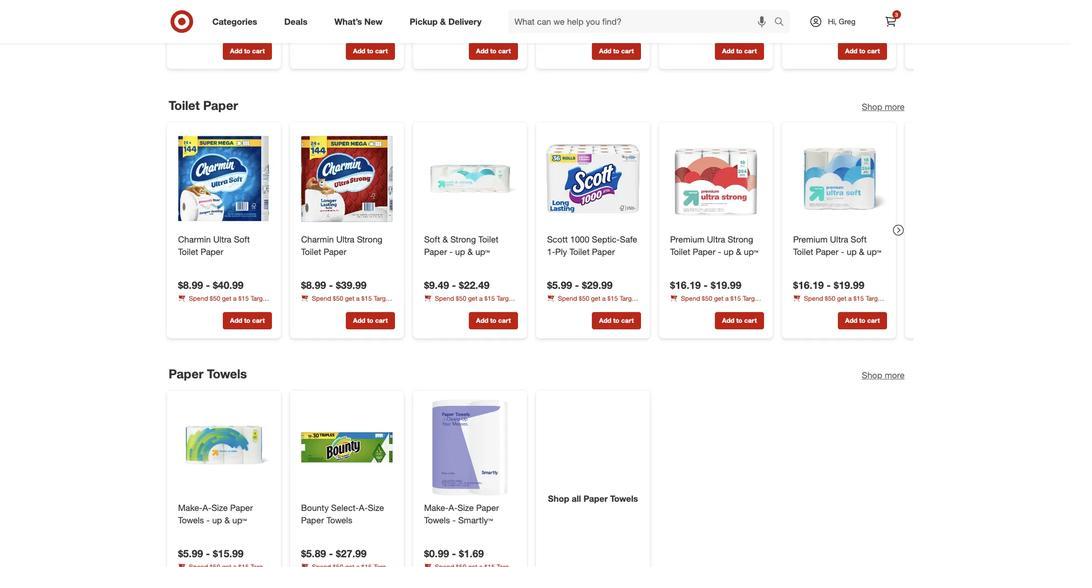 Task type: locate. For each thing, give the bounding box(es) containing it.
2 premium from the left
[[793, 234, 828, 245]]

1 horizontal spatial size
[[368, 503, 384, 514]]

1-
[[547, 246, 555, 257]]

strong inside charmin ultra strong toilet paper
[[357, 234, 382, 245]]

size
[[211, 503, 228, 514], [368, 503, 384, 514], [457, 503, 474, 514]]

a- up $5.99 - $15.99
[[202, 503, 211, 514]]

a- inside the bounty select-a-size paper towels
[[359, 503, 368, 514]]

$16.19 - $19.99 for premium ultra soft toilet paper - up & up™
[[793, 279, 865, 291]]

1 charmin from the left
[[178, 234, 211, 245]]

2 $2.49 from the left
[[670, 9, 695, 22]]

1 horizontal spatial $5.99
[[547, 279, 572, 291]]

premium
[[670, 234, 705, 245], [793, 234, 828, 245]]

0 horizontal spatial a-
[[202, 503, 211, 514]]

charmin ultra strong toilet paper
[[301, 234, 382, 257]]

premium ultra strong toilet paper - up & up™ image
[[668, 131, 764, 227], [668, 131, 764, 227]]

premium ultra strong toilet paper - up & up™
[[670, 234, 758, 257]]

new
[[365, 16, 383, 27]]

1 horizontal spatial premium
[[793, 234, 828, 245]]

toilet inside charmin ultra strong toilet paper
[[301, 246, 321, 257]]

premium inside premium ultra strong toilet paper - up & up™
[[670, 234, 705, 245]]

soft inside charmin ultra soft toilet paper
[[234, 234, 250, 245]]

2 $16.19 - $19.99 from the left
[[793, 279, 865, 291]]

make-a-size paper towels - up & up™ image
[[176, 400, 272, 496], [176, 400, 272, 496]]

$2.49 left $15.89
[[670, 9, 695, 22]]

1 horizontal spatial $8.99
[[301, 279, 326, 291]]

2 horizontal spatial size
[[457, 503, 474, 514]]

$1.99 left hi, in the right top of the page
[[793, 10, 818, 22]]

a down "premium ultra soft toilet paper - up & up™" link
[[848, 294, 852, 302]]

$29.99
[[582, 279, 613, 291]]

charmin inside charmin ultra strong toilet paper
[[301, 234, 334, 245]]

- inside make-a-size paper towels - up & up™
[[206, 516, 210, 526]]

$39.99
[[336, 279, 367, 291]]

toilet paper
[[169, 98, 238, 113]]

1 horizontal spatial soft
[[424, 234, 440, 245]]

$22.49
[[459, 279, 490, 291]]

up™ for soft & strong toilet paper - up & up™
[[475, 246, 490, 257]]

get
[[345, 25, 354, 33], [591, 25, 600, 33], [714, 25, 724, 33], [468, 294, 477, 302], [714, 294, 724, 302], [837, 294, 847, 302]]

1 horizontal spatial strong
[[450, 234, 476, 245]]

2 $16.19 from the left
[[793, 279, 824, 291]]

2 shop more from the top
[[862, 371, 905, 381]]

$16.19 - $19.99 down premium ultra soft toilet paper - up & up™
[[793, 279, 865, 291]]

& for make-a-size paper towels - up & up™
[[224, 516, 230, 526]]

bounty select-a-size paper towels
[[301, 503, 384, 526]]

0 horizontal spatial premium
[[670, 234, 705, 245]]

up inside premium ultra strong toilet paper - up & up™
[[724, 246, 734, 257]]

towels inside make-a-size paper towels - up & up™
[[178, 516, 204, 526]]

2 horizontal spatial soft
[[851, 234, 867, 245]]

smartly™
[[458, 516, 493, 526]]

scott 1000 septic-safe 1-ply toilet paper link
[[547, 234, 639, 258]]

up™ inside make-a-size paper towels - up & up™
[[232, 516, 247, 526]]

up
[[455, 246, 465, 257], [724, 246, 734, 257], [847, 246, 857, 257], [212, 516, 222, 526]]

0 vertical spatial $5.99
[[547, 279, 572, 291]]

septic-
[[592, 234, 620, 245]]

& inside premium ultra strong toilet paper - up & up™
[[736, 246, 742, 257]]

select
[[336, 34, 354, 42], [583, 34, 600, 42], [706, 34, 723, 42], [460, 304, 477, 312], [706, 304, 723, 312], [829, 304, 846, 312]]

4 ultra from the left
[[830, 234, 848, 245]]

pickup
[[410, 16, 438, 27]]

make-
[[178, 503, 202, 514], [424, 503, 449, 514]]

soft & strong toilet paper - up & up™ image
[[422, 131, 518, 227], [422, 131, 518, 227]]

$1.59
[[424, 9, 449, 22]]

a down $13.49
[[602, 25, 606, 33]]

$1.99
[[178, 9, 203, 22], [793, 10, 818, 22]]

0 horizontal spatial charmin
[[178, 234, 211, 245]]

a- up $27.99
[[359, 503, 368, 514]]

$2.49 - $11.99
[[301, 9, 367, 22]]

get down $11.99
[[345, 25, 354, 33]]

1 horizontal spatial $1.99
[[793, 10, 818, 22]]

0 horizontal spatial $1.99 - $10.29
[[178, 9, 243, 22]]

a down the premium ultra strong toilet paper - up & up™ link
[[725, 294, 729, 302]]

$5.99 left $15.99 at the bottom of page
[[178, 548, 203, 560]]

$19.99
[[711, 279, 742, 291], [834, 279, 865, 291]]

up™
[[475, 246, 490, 257], [744, 246, 758, 257], [867, 246, 882, 257], [232, 516, 247, 526]]

charmin up '$8.99 - $39.99'
[[301, 234, 334, 245]]

$11.99
[[336, 9, 367, 22]]

3 strong from the left
[[728, 234, 753, 245]]

3 size from the left
[[457, 503, 474, 514]]

$8.99 left $40.99
[[178, 279, 203, 291]]

charmin ultra soft toilet paper image
[[176, 131, 272, 227], [176, 131, 272, 227]]

1 horizontal spatial $16.19 - $19.99
[[793, 279, 865, 291]]

add to cart button
[[223, 43, 272, 60], [346, 43, 395, 60], [469, 43, 518, 60], [592, 43, 641, 60], [715, 43, 764, 60], [838, 43, 887, 60], [223, 312, 272, 330], [346, 312, 395, 330], [469, 312, 518, 330], [592, 312, 641, 330], [715, 312, 764, 330], [838, 312, 887, 330]]

shop for paper towels
[[862, 371, 883, 381]]

$8.99
[[178, 279, 203, 291], [301, 279, 326, 291]]

& inside pickup & delivery link
[[440, 16, 446, 27]]

paper inside make-a-size paper towels - up & up™
[[230, 503, 253, 514]]

0 horizontal spatial $16.19
[[670, 279, 701, 291]]

shop more for toilet paper
[[862, 101, 905, 112]]

- inside the make-a-size paper towels - smartly™
[[452, 516, 456, 526]]

1 soft from the left
[[234, 234, 250, 245]]

& inside premium ultra soft toilet paper - up & up™
[[859, 246, 865, 257]]

make- inside make-a-size paper towels - up & up™
[[178, 503, 202, 514]]

charmin ultra soft toilet paper
[[178, 234, 250, 257]]

paper inside charmin ultra strong toilet paper
[[323, 246, 346, 257]]

0 horizontal spatial make-
[[178, 503, 202, 514]]

a- inside the make-a-size paper towels - smartly™
[[449, 503, 457, 514]]

1 size from the left
[[211, 503, 228, 514]]

1 $19.99 from the left
[[711, 279, 742, 291]]

size right 'select-'
[[368, 503, 384, 514]]

up inside premium ultra soft toilet paper - up & up™
[[847, 246, 857, 257]]

1 $16.19 - $19.99 from the left
[[670, 279, 742, 291]]

$16.19 down premium ultra soft toilet paper - up & up™
[[793, 279, 824, 291]]

$2.49
[[301, 9, 326, 22], [670, 9, 695, 22]]

0 vertical spatial shop
[[862, 101, 883, 112]]

2 $8.99 from the left
[[301, 279, 326, 291]]

0 horizontal spatial $10.29
[[213, 9, 243, 22]]

make- up $5.99 - $15.99
[[178, 503, 202, 514]]

a- inside make-a-size paper towels - up & up™
[[202, 503, 211, 514]]

a
[[356, 25, 360, 33], [602, 25, 606, 33], [725, 25, 729, 33], [479, 294, 483, 302], [725, 294, 729, 302], [848, 294, 852, 302]]

size up $15.99 at the bottom of page
[[211, 503, 228, 514]]

& for premium ultra soft toilet paper - up & up™
[[859, 246, 865, 257]]

2 more from the top
[[885, 371, 905, 381]]

0 horizontal spatial $1.99
[[178, 9, 203, 22]]

& inside make-a-size paper towels - up & up™
[[224, 516, 230, 526]]

charmin for $8.99 - $39.99
[[301, 234, 334, 245]]

1 ultra from the left
[[213, 234, 231, 245]]

strong inside soft & strong toilet paper - up & up™
[[450, 234, 476, 245]]

premium ultra soft toilet paper - up & up™ link
[[793, 234, 885, 258]]

charmin ultra strong toilet paper image
[[299, 131, 395, 227], [299, 131, 395, 227]]

1 horizontal spatial a-
[[359, 503, 368, 514]]

1 $16.19 from the left
[[670, 279, 701, 291]]

0 vertical spatial shop more
[[862, 101, 905, 112]]

1000
[[570, 234, 589, 245]]

0 horizontal spatial $5.99
[[178, 548, 203, 560]]

0 vertical spatial shop more button
[[862, 101, 905, 113]]

ultra inside charmin ultra soft toilet paper
[[213, 234, 231, 245]]

add
[[230, 47, 242, 55], [353, 47, 365, 55], [476, 47, 488, 55], [599, 47, 611, 55], [722, 47, 735, 55], [845, 47, 858, 55], [230, 317, 242, 325], [353, 317, 365, 325], [476, 317, 488, 325], [599, 317, 611, 325], [722, 317, 735, 325], [845, 317, 858, 325]]

$19.99 down "premium ultra soft toilet paper - up & up™" link
[[834, 279, 865, 291]]

1 $1.99 from the left
[[178, 9, 203, 22]]

soft
[[234, 234, 250, 245], [424, 234, 440, 245], [851, 234, 867, 245]]

premium for premium ultra strong toilet paper - up & up™
[[670, 234, 705, 245]]

giftcard
[[301, 34, 326, 42], [547, 34, 572, 42], [670, 34, 695, 42], [424, 304, 449, 312], [670, 304, 695, 312], [793, 304, 818, 312]]

2 charmin from the left
[[301, 234, 334, 245]]

ultra for premium ultra strong toilet paper - up & up™
[[707, 234, 725, 245]]

up™ inside soft & strong toilet paper - up & up™
[[475, 246, 490, 257]]

paper
[[203, 98, 238, 113], [200, 246, 223, 257], [323, 246, 346, 257], [424, 246, 447, 257], [592, 246, 615, 257], [693, 246, 716, 257], [816, 246, 839, 257], [169, 367, 204, 382], [584, 494, 608, 505], [230, 503, 253, 514], [476, 503, 499, 514], [301, 516, 324, 526]]

to
[[244, 47, 250, 55], [367, 47, 373, 55], [490, 47, 496, 55], [613, 47, 619, 55], [736, 47, 743, 55], [859, 47, 866, 55], [244, 317, 250, 325], [367, 317, 373, 325], [490, 317, 496, 325], [613, 317, 619, 325], [736, 317, 743, 325], [859, 317, 866, 325]]

strong inside premium ultra strong toilet paper - up & up™
[[728, 234, 753, 245]]

premium for premium ultra soft toilet paper - up & up™
[[793, 234, 828, 245]]

make- up $0.99
[[424, 503, 449, 514]]

charmin inside charmin ultra soft toilet paper
[[178, 234, 211, 245]]

more
[[885, 101, 905, 112], [885, 371, 905, 381]]

ultra inside charmin ultra strong toilet paper
[[336, 234, 354, 245]]

$2.49 left what's
[[301, 9, 326, 22]]

1 horizontal spatial $2.49
[[670, 9, 695, 22]]

1 premium from the left
[[670, 234, 705, 245]]

$10.29
[[213, 9, 243, 22], [828, 10, 859, 22]]

1 vertical spatial more
[[885, 371, 905, 381]]

get down $13.49
[[591, 25, 600, 33]]

home
[[356, 34, 372, 42], [602, 34, 618, 42], [725, 34, 741, 42], [479, 304, 495, 312], [725, 304, 741, 312], [848, 304, 864, 312]]

a- for $5.99
[[202, 503, 211, 514]]

0 horizontal spatial strong
[[357, 234, 382, 245]]

1 horizontal spatial charmin
[[301, 234, 334, 245]]

shop more button
[[862, 101, 905, 113], [862, 370, 905, 382]]

toilet inside charmin ultra soft toilet paper
[[178, 246, 198, 257]]

ultra inside premium ultra soft toilet paper - up & up™
[[830, 234, 848, 245]]

$1.59 - $3.49
[[424, 9, 484, 22]]

2 size from the left
[[368, 503, 384, 514]]

a-
[[202, 503, 211, 514], [359, 503, 368, 514], [449, 503, 457, 514]]

up™ for premium ultra soft toilet paper - up & up™
[[867, 246, 882, 257]]

$0.99
[[424, 548, 449, 560]]

2 make- from the left
[[424, 503, 449, 514]]

$8.99 - $40.99
[[178, 279, 243, 291]]

1 $2.49 from the left
[[301, 9, 326, 22]]

3 a- from the left
[[449, 503, 457, 514]]

$1.99 left categories
[[178, 9, 203, 22]]

2 soft from the left
[[424, 234, 440, 245]]

2 $1.99 from the left
[[793, 10, 818, 22]]

1 $8.99 from the left
[[178, 279, 203, 291]]

1 horizontal spatial $19.99
[[834, 279, 865, 291]]

cart
[[252, 47, 265, 55], [375, 47, 388, 55], [498, 47, 511, 55], [621, 47, 634, 55], [744, 47, 757, 55], [867, 47, 880, 55], [252, 317, 265, 325], [375, 317, 388, 325], [498, 317, 511, 325], [621, 317, 634, 325], [744, 317, 757, 325], [867, 317, 880, 325]]

charmin up $8.99 - $40.99
[[178, 234, 211, 245]]

size inside the bounty select-a-size paper towels
[[368, 503, 384, 514]]

on
[[327, 34, 335, 42], [573, 34, 581, 42], [697, 34, 704, 42], [450, 304, 458, 312], [697, 304, 704, 312], [820, 304, 827, 312]]

strong
[[357, 234, 382, 245], [450, 234, 476, 245], [728, 234, 753, 245]]

get down $22.49
[[468, 294, 477, 302]]

up™ inside premium ultra soft toilet paper - up & up™
[[867, 246, 882, 257]]

$16.19 down premium ultra strong toilet paper - up & up™
[[670, 279, 701, 291]]

scott 1000 septic-safe 1-ply toilet paper image
[[545, 131, 641, 227], [545, 131, 641, 227]]

towels inside the bounty select-a-size paper towels
[[326, 516, 352, 526]]

what's new
[[335, 16, 383, 27]]

2 $19.99 from the left
[[834, 279, 865, 291]]

a down $22.49
[[479, 294, 483, 302]]

$5.99 down ply
[[547, 279, 572, 291]]

- inside soft & strong toilet paper - up & up™
[[449, 246, 453, 257]]

1 more from the top
[[885, 101, 905, 112]]

shop for toilet paper
[[862, 101, 883, 112]]

$8.99 for $8.99 - $40.99
[[178, 279, 203, 291]]

$19.99 for soft
[[834, 279, 865, 291]]

bounty select-a-size paper towels link
[[301, 503, 393, 527]]

soft for $16.19 - $19.99
[[851, 234, 867, 245]]

size inside make-a-size paper towels - up & up™
[[211, 503, 228, 514]]

make- inside the make-a-size paper towels - smartly™
[[424, 503, 449, 514]]

toilet inside premium ultra soft toilet paper - up & up™
[[793, 246, 813, 257]]

0 horizontal spatial $19.99
[[711, 279, 742, 291]]

delivery
[[449, 16, 482, 27]]

&
[[440, 16, 446, 27], [443, 234, 448, 245], [467, 246, 473, 257], [736, 246, 742, 257], [859, 246, 865, 257], [224, 516, 230, 526]]

spend $50 get a $15 target giftcard on select home care
[[301, 25, 391, 42], [547, 25, 637, 42], [670, 25, 761, 42], [424, 294, 514, 312], [670, 294, 761, 312], [793, 294, 884, 312]]

$8.99 left $39.99
[[301, 279, 326, 291]]

2 horizontal spatial a-
[[449, 503, 457, 514]]

ultra for premium ultra soft toilet paper - up & up™
[[830, 234, 848, 245]]

a- up $0.99 - $1.69
[[449, 503, 457, 514]]

paper inside premium ultra soft toilet paper - up & up™
[[816, 246, 839, 257]]

shop more
[[862, 101, 905, 112], [862, 371, 905, 381]]

ultra for charmin ultra strong toilet paper
[[336, 234, 354, 245]]

paper inside premium ultra strong toilet paper - up & up™
[[693, 246, 716, 257]]

charmin
[[178, 234, 211, 245], [301, 234, 334, 245]]

soft inside premium ultra soft toilet paper - up & up™
[[851, 234, 867, 245]]

1 vertical spatial shop more
[[862, 371, 905, 381]]

size inside the make-a-size paper towels - smartly™
[[457, 503, 474, 514]]

$16.19 for premium ultra soft toilet paper - up & up™
[[793, 279, 824, 291]]

$19.99 down the premium ultra strong toilet paper - up & up™ link
[[711, 279, 742, 291]]

spend $50 get a $15 target giftcard on select home care button
[[301, 24, 395, 42], [547, 24, 641, 42], [670, 24, 764, 42], [424, 294, 518, 312], [670, 294, 764, 312], [793, 294, 887, 312]]

1 horizontal spatial make-
[[424, 503, 449, 514]]

premium ultra soft toilet paper - up & up™ image
[[791, 131, 887, 227], [791, 131, 887, 227]]

$5.99
[[547, 279, 572, 291], [178, 548, 203, 560]]

ultra
[[213, 234, 231, 245], [336, 234, 354, 245], [707, 234, 725, 245], [830, 234, 848, 245]]

strong for $39.99
[[357, 234, 382, 245]]

3
[[895, 11, 899, 18]]

search button
[[770, 10, 796, 36]]

1 shop more button from the top
[[862, 101, 905, 113]]

up for make-a-size paper towels - up & up™
[[212, 516, 222, 526]]

1 horizontal spatial $16.19
[[793, 279, 824, 291]]

2 strong from the left
[[450, 234, 476, 245]]

towels
[[207, 367, 247, 382], [610, 494, 638, 505], [178, 516, 204, 526], [326, 516, 352, 526], [424, 516, 450, 526]]

up inside make-a-size paper towels - up & up™
[[212, 516, 222, 526]]

3 ultra from the left
[[707, 234, 725, 245]]

0 vertical spatial more
[[885, 101, 905, 112]]

spend
[[312, 25, 331, 33], [558, 25, 577, 33], [681, 25, 700, 33], [435, 294, 454, 302], [681, 294, 700, 302], [804, 294, 823, 302]]

2 a- from the left
[[359, 503, 368, 514]]

& for soft & strong toilet paper - up & up™
[[467, 246, 473, 257]]

1 a- from the left
[[202, 503, 211, 514]]

hi, greg
[[828, 17, 856, 26]]

up™ inside premium ultra strong toilet paper - up & up™
[[744, 246, 758, 257]]

care
[[374, 34, 386, 42], [620, 34, 633, 42], [743, 34, 756, 42], [497, 304, 510, 312], [743, 304, 756, 312], [866, 304, 879, 312]]

$2.49 for $2.49 - $11.99
[[301, 9, 326, 22]]

1 horizontal spatial $1.99 - $10.29
[[793, 10, 859, 22]]

$16.19
[[670, 279, 701, 291], [793, 279, 824, 291]]

size up smartly™
[[457, 503, 474, 514]]

-
[[206, 9, 210, 22], [329, 9, 333, 22], [452, 9, 456, 22], [575, 9, 579, 22], [698, 9, 702, 22], [821, 10, 825, 22], [449, 246, 453, 257], [718, 246, 721, 257], [841, 246, 845, 257], [206, 279, 210, 291], [329, 279, 333, 291], [452, 279, 456, 291], [575, 279, 579, 291], [704, 279, 708, 291], [827, 279, 831, 291], [206, 516, 210, 526], [452, 516, 456, 526], [206, 548, 210, 560], [329, 548, 333, 560], [452, 548, 456, 560]]

$50
[[333, 25, 343, 33], [579, 25, 589, 33], [702, 25, 712, 33], [456, 294, 466, 302], [702, 294, 712, 302], [825, 294, 836, 302]]

add to cart
[[230, 47, 265, 55], [353, 47, 388, 55], [476, 47, 511, 55], [599, 47, 634, 55], [722, 47, 757, 55], [845, 47, 880, 55], [230, 317, 265, 325], [353, 317, 388, 325], [476, 317, 511, 325], [599, 317, 634, 325], [722, 317, 757, 325], [845, 317, 880, 325]]

1 strong from the left
[[357, 234, 382, 245]]

$16.19 - $19.99 down premium ultra strong toilet paper - up & up™
[[670, 279, 742, 291]]

up inside soft & strong toilet paper - up & up™
[[455, 246, 465, 257]]

$2.49 for $2.49 - $15.89
[[670, 9, 695, 22]]

a- for $0.99
[[449, 503, 457, 514]]

soft for $8.99 - $40.99
[[234, 234, 250, 245]]

0 horizontal spatial $8.99
[[178, 279, 203, 291]]

1 horizontal spatial $10.29
[[828, 10, 859, 22]]

1 shop more from the top
[[862, 101, 905, 112]]

charmin ultra strong toilet paper link
[[301, 234, 393, 258]]

1 make- from the left
[[178, 503, 202, 514]]

towels inside the make-a-size paper towels - smartly™
[[424, 516, 450, 526]]

strong for $19.99
[[728, 234, 753, 245]]

toilet inside scott 1000 septic-safe 1-ply toilet paper
[[570, 246, 590, 257]]

toilet inside soft & strong toilet paper - up & up™
[[478, 234, 498, 245]]

1 vertical spatial shop
[[862, 371, 883, 381]]

1 $10.29 from the left
[[213, 9, 243, 22]]

make-a-size paper towels - smartly™ image
[[422, 400, 518, 496], [422, 400, 518, 496]]

ultra inside premium ultra strong toilet paper - up & up™
[[707, 234, 725, 245]]

bounty select-a-size paper towels image
[[299, 400, 395, 496], [299, 400, 395, 496]]

2 shop more button from the top
[[862, 370, 905, 382]]

toilet inside premium ultra strong toilet paper - up & up™
[[670, 246, 690, 257]]

2 horizontal spatial strong
[[728, 234, 753, 245]]

0 horizontal spatial soft
[[234, 234, 250, 245]]

premium inside premium ultra soft toilet paper - up & up™
[[793, 234, 828, 245]]

1 vertical spatial shop more button
[[862, 370, 905, 382]]

up™ for make-a-size paper towels - up & up™
[[232, 516, 247, 526]]

3 soft from the left
[[851, 234, 867, 245]]

paper inside soft & strong toilet paper - up & up™
[[424, 246, 447, 257]]

$15
[[361, 25, 372, 33], [608, 25, 618, 33], [731, 25, 741, 33], [484, 294, 495, 302], [731, 294, 741, 302], [854, 294, 864, 302]]

0 horizontal spatial $2.49
[[301, 9, 326, 22]]

$1.69
[[459, 548, 484, 560]]

0 horizontal spatial $16.19 - $19.99
[[670, 279, 742, 291]]

charmin ultra soft toilet paper link
[[178, 234, 270, 258]]

$13.49
[[582, 9, 613, 22]]

2 ultra from the left
[[336, 234, 354, 245]]

0 horizontal spatial size
[[211, 503, 228, 514]]

1 vertical spatial $5.99
[[178, 548, 203, 560]]



Task type: vqa. For each thing, say whether or not it's contained in the screenshot.
"up" inside Premium Ultra Soft Toilet Paper - Up & Up™
yes



Task type: describe. For each thing, give the bounding box(es) containing it.
$50 down $2.49 - $11.99
[[333, 25, 343, 33]]

$50 down premium ultra soft toilet paper - up & up™
[[825, 294, 836, 302]]

$19.99 for strong
[[711, 279, 742, 291]]

$5.99 - $29.99
[[547, 279, 613, 291]]

up for premium ultra soft toilet paper - up & up™
[[847, 246, 857, 257]]

$50 down premium ultra strong toilet paper - up & up™
[[702, 294, 712, 302]]

more for toilet paper
[[885, 101, 905, 112]]

toilet for premium ultra strong toilet paper - up & up™
[[670, 246, 690, 257]]

toilet for charmin ultra strong toilet paper
[[301, 246, 321, 257]]

hi,
[[828, 17, 837, 26]]

soft & strong toilet paper - up & up™
[[424, 234, 498, 257]]

get down $15.89
[[714, 25, 724, 33]]

$0.99 - $1.69
[[424, 548, 484, 560]]

pickup & delivery
[[410, 16, 482, 27]]

deals
[[284, 16, 308, 27]]

make-a-size paper towels - up & up™
[[178, 503, 253, 526]]

size for $5.99
[[211, 503, 228, 514]]

shop more button for toilet paper
[[862, 101, 905, 113]]

$27.99
[[336, 548, 367, 560]]

shop all paper towels
[[548, 494, 638, 505]]

soft inside soft & strong toilet paper - up & up™
[[424, 234, 440, 245]]

toilet for soft & strong toilet paper - up & up™
[[478, 234, 498, 245]]

deals link
[[275, 10, 321, 33]]

strong for $22.49
[[450, 234, 476, 245]]

shop more for paper towels
[[862, 371, 905, 381]]

greg
[[839, 17, 856, 26]]

$16.19 for premium ultra strong toilet paper - up & up™
[[670, 279, 701, 291]]

categories
[[212, 16, 257, 27]]

$2.49 - $15.89
[[670, 9, 736, 22]]

ultra for charmin ultra soft toilet paper
[[213, 234, 231, 245]]

$5.89
[[301, 548, 326, 560]]

scott 1000 septic-safe 1-ply toilet paper
[[547, 234, 637, 257]]

a down $15.89
[[725, 25, 729, 33]]

more for paper towels
[[885, 371, 905, 381]]

a down $11.99
[[356, 25, 360, 33]]

paper inside charmin ultra soft toilet paper
[[200, 246, 223, 257]]

$3.19
[[547, 9, 572, 22]]

make-a-size paper towels - smartly™
[[424, 503, 499, 526]]

make- for $0.99 - $1.69
[[424, 503, 449, 514]]

$50 down $2.49 - $15.89
[[702, 25, 712, 33]]

toilet for charmin ultra soft toilet paper
[[178, 246, 198, 257]]

make-a-size paper towels - smartly™ link
[[424, 503, 516, 527]]

& for premium ultra strong toilet paper - up & up™
[[736, 246, 742, 257]]

shop more button for paper towels
[[862, 370, 905, 382]]

paper inside scott 1000 septic-safe 1-ply toilet paper
[[592, 246, 615, 257]]

get down "premium ultra soft toilet paper - up & up™" link
[[837, 294, 847, 302]]

2 $1.99 - $10.29 from the left
[[793, 10, 859, 22]]

3 link
[[879, 10, 903, 33]]

paper towels
[[169, 367, 247, 382]]

bounty
[[301, 503, 329, 514]]

get down the premium ultra strong toilet paper - up & up™ link
[[714, 294, 724, 302]]

soft & strong toilet paper - up & up™ link
[[424, 234, 516, 258]]

$40.99
[[213, 279, 243, 291]]

paper inside the make-a-size paper towels - smartly™
[[476, 503, 499, 514]]

- inside premium ultra strong toilet paper - up & up™
[[718, 246, 721, 257]]

$8.99 - $39.99
[[301, 279, 367, 291]]

categories link
[[203, 10, 271, 33]]

1 $1.99 - $10.29 from the left
[[178, 9, 243, 22]]

$15.89
[[705, 9, 736, 22]]

$50 down '$9.49 - $22.49'
[[456, 294, 466, 302]]

ply
[[555, 246, 567, 257]]

$9.49 - $22.49
[[424, 279, 490, 291]]

what's
[[335, 16, 362, 27]]

make- for $5.99 - $15.99
[[178, 503, 202, 514]]

premium ultra soft toilet paper - up & up™
[[793, 234, 882, 257]]

safe
[[620, 234, 637, 245]]

$50 down $3.19 - $13.49
[[579, 25, 589, 33]]

$5.99 for $5.99 - $29.99
[[547, 279, 572, 291]]

$16.19 - $19.99 for premium ultra strong toilet paper - up & up™
[[670, 279, 742, 291]]

$9.49
[[424, 279, 449, 291]]

size for $0.99
[[457, 503, 474, 514]]

2 vertical spatial shop
[[548, 494, 569, 505]]

What can we help you find? suggestions appear below search field
[[508, 10, 777, 33]]

$5.99 - $15.99
[[178, 548, 243, 560]]

paper inside the bounty select-a-size paper towels
[[301, 516, 324, 526]]

select-
[[331, 503, 359, 514]]

pickup & delivery link
[[401, 10, 495, 33]]

$3.19 - $13.49
[[547, 9, 613, 22]]

$15.99
[[213, 548, 243, 560]]

up for premium ultra strong toilet paper - up & up™
[[724, 246, 734, 257]]

premium ultra strong toilet paper - up & up™ link
[[670, 234, 762, 258]]

toilet for premium ultra soft toilet paper - up & up™
[[793, 246, 813, 257]]

$5.89 - $27.99
[[301, 548, 367, 560]]

$5.99 for $5.99 - $15.99
[[178, 548, 203, 560]]

search
[[770, 17, 796, 28]]

up™ for premium ultra strong toilet paper - up & up™
[[744, 246, 758, 257]]

what's new link
[[325, 10, 396, 33]]

- inside premium ultra soft toilet paper - up & up™
[[841, 246, 845, 257]]

make-a-size paper towels - up & up™ link
[[178, 503, 270, 527]]

up for soft & strong toilet paper - up & up™
[[455, 246, 465, 257]]

$3.49
[[459, 9, 484, 22]]

2 $10.29 from the left
[[828, 10, 859, 22]]

all
[[572, 494, 581, 505]]

scott
[[547, 234, 568, 245]]

$8.99 for $8.99 - $39.99
[[301, 279, 326, 291]]

charmin for $8.99 - $40.99
[[178, 234, 211, 245]]



